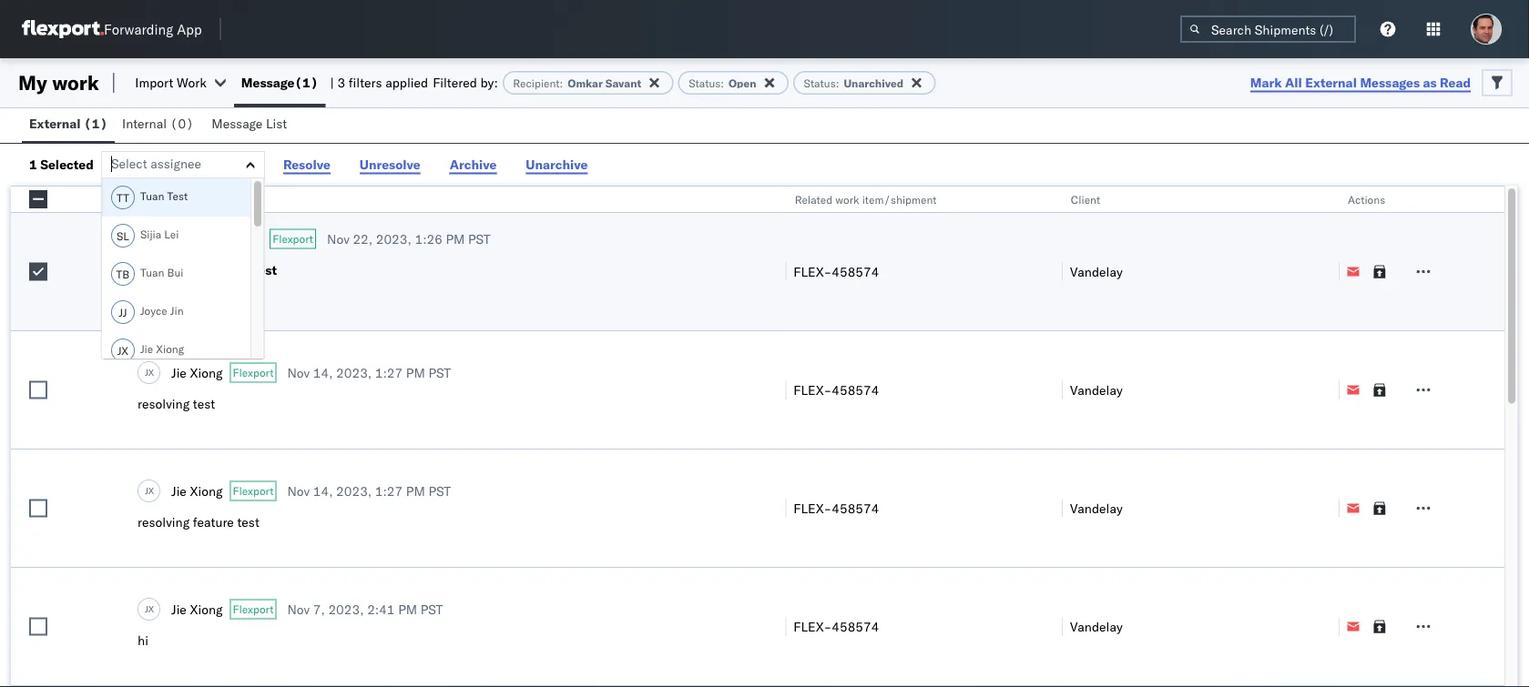 Task type: describe. For each thing, give the bounding box(es) containing it.
unarchive
[[526, 156, 588, 172]]

applied
[[386, 75, 428, 91]]

bui
[[167, 266, 184, 280]]

internal
[[122, 116, 167, 132]]

4 flex- 458574 from the top
[[794, 619, 880, 635]]

all
[[1286, 74, 1303, 90]]

matthew
[[171, 231, 222, 247]]

(1) for external (1)
[[84, 116, 108, 132]]

resolving for resolving test
[[138, 397, 190, 412]]

sl
[[117, 229, 129, 243]]

3 j from the top
[[145, 604, 148, 615]]

1 flex- from the top
[[794, 264, 832, 280]]

3 flex- 458574 from the top
[[794, 501, 880, 517]]

2 vandelay from the top
[[1071, 382, 1123, 398]]

14, for resolving test
[[313, 365, 333, 381]]

external inside button
[[29, 116, 81, 132]]

list
[[266, 116, 287, 132]]

(0)
[[170, 116, 194, 132]]

select assignee
[[111, 156, 201, 172]]

tuan test
[[140, 190, 188, 203]]

recipient : omkar savant
[[513, 76, 642, 90]]

status for status : unarchived
[[804, 76, 836, 90]]

22,
[[353, 231, 373, 247]]

jie down resolving feature test
[[171, 602, 187, 618]]

external (1) button
[[22, 108, 115, 143]]

resolving for resolving feature test
[[138, 515, 190, 531]]

1 selected
[[29, 157, 94, 173]]

nov 22, 2023, 1:26 pm pst
[[327, 231, 491, 247]]

: for omkar savant
[[560, 76, 563, 90]]

14, for test
[[313, 484, 333, 499]]

forwarding app link
[[22, 20, 202, 38]]

nov 7, 2023, 2:41 pm pst
[[287, 602, 443, 618]]

4 flex- from the top
[[794, 619, 832, 635]]

unarchived
[[844, 76, 904, 90]]

2:41
[[367, 602, 395, 618]]

m l
[[143, 233, 156, 244]]

resolve button
[[272, 151, 341, 179]]

mark
[[1251, 74, 1283, 90]]

forwarding
[[104, 21, 173, 38]]

xiong up feature
[[190, 484, 223, 499]]

2 flex- from the top
[[794, 382, 832, 398]]

list box containing tuan test
[[102, 179, 264, 370]]

tuan for tuan test
[[140, 190, 164, 203]]

work
[[177, 75, 207, 91]]

m
[[143, 233, 151, 244]]

import work button
[[135, 75, 207, 91]]

x for test
[[148, 367, 154, 379]]

resize handle column header for related work item/shipment
[[1041, 187, 1062, 688]]

edit test
[[138, 298, 189, 314]]

unarchive button
[[515, 151, 599, 179]]

app
[[177, 21, 202, 38]]

jie up resolving test
[[171, 365, 187, 381]]

1
[[29, 157, 37, 173]]

j x for feature
[[145, 486, 154, 497]]

message (1)
[[241, 75, 318, 91]]

sijia
[[140, 228, 161, 241]]

jie xiong inside list box
[[140, 343, 184, 356]]

status for status : open
[[689, 76, 721, 90]]

(1) for message (1)
[[295, 75, 318, 91]]

import
[[135, 75, 173, 91]]

3 flex- from the top
[[794, 501, 832, 517]]

work for my
[[52, 70, 99, 95]]

select
[[111, 156, 147, 172]]

jx
[[117, 344, 128, 358]]

resize handle column header for client
[[1317, 187, 1339, 688]]

x for feature
[[148, 486, 154, 497]]

nov 14, 2023, 1:27 pm pst for resolving test
[[287, 365, 451, 381]]

lei
[[164, 228, 179, 241]]

resolving test
[[138, 397, 215, 412]]

1:26
[[415, 231, 443, 247]]

2 vertical spatial message
[[140, 193, 183, 206]]

loftus
[[226, 231, 263, 247]]

open
[[729, 76, 757, 90]]

message for (1)
[[241, 75, 295, 91]]

item/shipment
[[862, 193, 937, 206]]

3 458574 from the top
[[832, 501, 880, 517]]

client
[[1072, 193, 1101, 206]]

selected
[[40, 157, 94, 173]]

matthew loftus
[[171, 231, 263, 247]]

jin
[[170, 304, 184, 318]]

1:27 for test
[[375, 484, 403, 499]]

1:27 for resolving test
[[375, 365, 403, 381]]

tuan bui
[[140, 266, 184, 280]]

unresolve
[[360, 156, 421, 172]]

7,
[[313, 602, 325, 618]]

message for list
[[212, 116, 263, 132]]

mark all external messages as read
[[1251, 74, 1472, 90]]



Task type: vqa. For each thing, say whether or not it's contained in the screenshot.
3rd : from right
yes



Task type: locate. For each thing, give the bounding box(es) containing it.
flex- 458574
[[794, 264, 880, 280], [794, 382, 880, 398], [794, 501, 880, 517], [794, 619, 880, 635]]

| 3 filters applied filtered by:
[[330, 75, 498, 91]]

1 vertical spatial external
[[29, 116, 81, 132]]

joyce jin
[[140, 304, 184, 318]]

1 vertical spatial j
[[145, 486, 148, 497]]

1 vertical spatial tuan
[[140, 266, 164, 280]]

2 vertical spatial j x
[[145, 604, 154, 615]]

flexport. image
[[22, 20, 104, 38]]

status
[[689, 76, 721, 90], [804, 76, 836, 90]]

resolve
[[283, 156, 331, 172]]

jie xiong up resolving feature test
[[171, 484, 223, 499]]

0 vertical spatial j
[[145, 367, 148, 379]]

internal (0)
[[122, 116, 194, 132]]

1 flex- 458574 from the top
[[794, 264, 880, 280]]

message list button
[[204, 108, 298, 143]]

0 vertical spatial 1:27
[[375, 365, 403, 381]]

: left unarchived
[[836, 76, 840, 90]]

4 458574 from the top
[[832, 619, 880, 635]]

xiong inside list box
[[156, 343, 184, 356]]

nov
[[327, 231, 350, 247], [287, 365, 310, 381], [287, 484, 310, 499], [287, 602, 310, 618]]

2 14, from the top
[[313, 484, 333, 499]]

None checkbox
[[29, 190, 47, 209], [29, 381, 47, 400], [29, 500, 47, 518], [29, 618, 47, 636], [29, 190, 47, 209], [29, 381, 47, 400], [29, 500, 47, 518], [29, 618, 47, 636]]

0 vertical spatial 14,
[[313, 365, 333, 381]]

tuan left 'bui' on the top of the page
[[140, 266, 164, 280]]

3 : from the left
[[836, 76, 840, 90]]

filters
[[349, 75, 382, 91]]

0 vertical spatial external
[[1306, 74, 1358, 90]]

message inside message list button
[[212, 116, 263, 132]]

vandelay
[[1071, 264, 1123, 280], [1071, 382, 1123, 398], [1071, 501, 1123, 517], [1071, 619, 1123, 635]]

5 resize handle column header from the left
[[1483, 187, 1505, 688]]

14,
[[313, 365, 333, 381], [313, 484, 333, 499]]

None field
[[111, 152, 116, 176]]

test
[[253, 262, 277, 278], [165, 298, 189, 314], [193, 397, 215, 412], [237, 515, 260, 531]]

2 458574 from the top
[[832, 382, 880, 398]]

resize handle column header for message
[[764, 187, 786, 688]]

1 vertical spatial resolving
[[138, 515, 190, 531]]

resolving feature test
[[138, 515, 260, 531]]

nov 14, 2023, 1:27 pm pst
[[287, 365, 451, 381], [287, 484, 451, 499]]

button
[[11, 687, 1505, 688]]

jie xiong up resolving test
[[171, 365, 223, 381]]

(1) inside button
[[84, 116, 108, 132]]

3 resize handle column header from the left
[[1041, 187, 1062, 688]]

message
[[241, 75, 295, 91], [212, 116, 263, 132], [140, 193, 183, 206]]

x up hi
[[148, 604, 154, 615]]

0 horizontal spatial external
[[29, 116, 81, 132]]

1 vertical spatial work
[[836, 193, 859, 206]]

message left list
[[212, 116, 263, 132]]

external down my work at the top left of the page
[[29, 116, 81, 132]]

:
[[560, 76, 563, 90], [721, 76, 724, 90], [836, 76, 840, 90]]

external right all
[[1306, 74, 1358, 90]]

1 vertical spatial 14,
[[313, 484, 333, 499]]

my work
[[18, 70, 99, 95]]

j x up resolving test
[[145, 367, 154, 379]]

jie right jx on the left of the page
[[140, 343, 153, 356]]

edit
[[138, 298, 162, 314]]

0 vertical spatial nov 14, 2023, 1:27 pm pst
[[287, 365, 451, 381]]

3 j x from the top
[[145, 604, 154, 615]]

1 horizontal spatial work
[[836, 193, 859, 206]]

1 nov 14, 2023, 1:27 pm pst from the top
[[287, 365, 451, 381]]

0 horizontal spatial work
[[52, 70, 99, 95]]

0 vertical spatial message
[[241, 75, 295, 91]]

2023,
[[376, 231, 412, 247], [336, 365, 372, 381], [336, 484, 372, 499], [328, 602, 364, 618]]

0 vertical spatial (1)
[[295, 75, 318, 91]]

read
[[1441, 74, 1472, 90]]

archive
[[450, 156, 497, 172]]

2 j from the top
[[145, 486, 148, 497]]

1 458574 from the top
[[832, 264, 880, 280]]

2 vertical spatial j
[[145, 604, 148, 615]]

@matthew
[[140, 262, 205, 278]]

internal (0) button
[[115, 108, 204, 143]]

hi
[[138, 633, 149, 649]]

0 horizontal spatial status
[[689, 76, 721, 90]]

resize handle column header
[[72, 187, 94, 688], [764, 187, 786, 688], [1041, 187, 1062, 688], [1317, 187, 1339, 688], [1483, 187, 1505, 688]]

j x up resolving feature test
[[145, 486, 154, 497]]

message up list
[[241, 75, 295, 91]]

jie xiong down resolving feature test
[[171, 602, 223, 618]]

external
[[1306, 74, 1358, 90], [29, 116, 81, 132]]

tuan left test
[[140, 190, 164, 203]]

1 vertical spatial 1:27
[[375, 484, 403, 499]]

j for test
[[145, 367, 148, 379]]

0 vertical spatial tuan
[[140, 190, 164, 203]]

: left open
[[721, 76, 724, 90]]

forwarding app
[[104, 21, 202, 38]]

1 vertical spatial nov 14, 2023, 1:27 pm pst
[[287, 484, 451, 499]]

j x for test
[[145, 367, 154, 379]]

0 horizontal spatial :
[[560, 76, 563, 90]]

related work item/shipment
[[795, 193, 937, 206]]

import work
[[135, 75, 207, 91]]

jie up resolving feature test
[[171, 484, 187, 499]]

1 tuan from the top
[[140, 190, 164, 203]]

status left open
[[689, 76, 721, 90]]

0 vertical spatial x
[[148, 367, 154, 379]]

1 vertical spatial x
[[148, 486, 154, 497]]

pm
[[446, 231, 465, 247], [406, 365, 425, 381], [406, 484, 425, 499], [398, 602, 417, 618]]

xiong down feature
[[190, 602, 223, 618]]

assignee
[[151, 156, 201, 172]]

2 resize handle column header from the left
[[764, 187, 786, 688]]

1 vertical spatial message
[[212, 116, 263, 132]]

jie xiong
[[140, 343, 184, 356], [171, 365, 223, 381], [171, 484, 223, 499], [171, 602, 223, 618]]

1 horizontal spatial (1)
[[295, 75, 318, 91]]

2 vertical spatial x
[[148, 604, 154, 615]]

1 vertical spatial j x
[[145, 486, 154, 497]]

jie
[[140, 343, 153, 356], [171, 365, 187, 381], [171, 484, 187, 499], [171, 602, 187, 618]]

0 vertical spatial work
[[52, 70, 99, 95]]

filtered
[[433, 75, 477, 91]]

: for open
[[721, 76, 724, 90]]

1 j from the top
[[145, 367, 148, 379]]

1 resolving from the top
[[138, 397, 190, 412]]

2 1:27 from the top
[[375, 484, 403, 499]]

test
[[167, 190, 188, 203]]

tuan for tuan bui
[[140, 266, 164, 280]]

1 status from the left
[[689, 76, 721, 90]]

Search Shipments (/) text field
[[1181, 15, 1357, 43]]

nov 14, 2023, 1:27 pm pst for test
[[287, 484, 451, 499]]

status : unarchived
[[804, 76, 904, 90]]

4 resize handle column header from the left
[[1317, 187, 1339, 688]]

0 horizontal spatial (1)
[[84, 116, 108, 132]]

flexport
[[273, 232, 313, 246], [233, 366, 274, 380], [233, 485, 274, 499], [233, 603, 274, 617]]

savant
[[606, 76, 642, 90]]

1 vandelay from the top
[[1071, 264, 1123, 280]]

3 x from the top
[[148, 604, 154, 615]]

1 1:27 from the top
[[375, 365, 403, 381]]

my
[[18, 70, 47, 95]]

2 horizontal spatial :
[[836, 76, 840, 90]]

j up hi
[[145, 604, 148, 615]]

: for unarchived
[[836, 76, 840, 90]]

message list
[[212, 116, 287, 132]]

resolving
[[138, 397, 190, 412], [138, 515, 190, 531]]

2 status from the left
[[804, 76, 836, 90]]

None checkbox
[[29, 263, 47, 281]]

1 horizontal spatial status
[[804, 76, 836, 90]]

2 flex- 458574 from the top
[[794, 382, 880, 398]]

feature
[[193, 515, 234, 531]]

jj
[[119, 306, 127, 319]]

(1)
[[295, 75, 318, 91], [84, 116, 108, 132]]

joyce
[[140, 304, 167, 318]]

jie xiong down joyce jin
[[140, 343, 184, 356]]

x up resolving feature test
[[148, 486, 154, 497]]

1 : from the left
[[560, 76, 563, 90]]

xiong up resolving test
[[190, 365, 223, 381]]

unresolve button
[[349, 151, 432, 179]]

xiong down jin
[[156, 343, 184, 356]]

x up resolving test
[[148, 367, 154, 379]]

1 resize handle column header from the left
[[72, 187, 94, 688]]

work for related
[[836, 193, 859, 206]]

tb
[[116, 267, 130, 281]]

tt
[[117, 191, 129, 205]]

|
[[330, 75, 334, 91]]

flex-
[[794, 264, 832, 280], [794, 382, 832, 398], [794, 501, 832, 517], [794, 619, 832, 635]]

2 j x from the top
[[145, 486, 154, 497]]

1 x from the top
[[148, 367, 154, 379]]

status : open
[[689, 76, 757, 90]]

archive button
[[439, 151, 508, 179]]

j x
[[145, 367, 154, 379], [145, 486, 154, 497], [145, 604, 154, 615]]

j up resolving test
[[145, 367, 148, 379]]

2 resolving from the top
[[138, 515, 190, 531]]

1 j x from the top
[[145, 367, 154, 379]]

l
[[151, 233, 156, 244]]

actions
[[1348, 193, 1386, 206]]

recipient
[[513, 76, 560, 90]]

j
[[145, 367, 148, 379], [145, 486, 148, 497], [145, 604, 148, 615]]

j x up hi
[[145, 604, 154, 615]]

omkar
[[568, 76, 603, 90]]

message up sijia lei
[[140, 193, 183, 206]]

2 x from the top
[[148, 486, 154, 497]]

by:
[[481, 75, 498, 91]]

0 vertical spatial resolving
[[138, 397, 190, 412]]

j for feature
[[145, 486, 148, 497]]

list box
[[102, 179, 264, 370]]

work right related
[[836, 193, 859, 206]]

4 vandelay from the top
[[1071, 619, 1123, 635]]

tuan
[[140, 190, 164, 203], [140, 266, 164, 280]]

as
[[1424, 74, 1437, 90]]

j up resolving feature test
[[145, 486, 148, 497]]

2 nov 14, 2023, 1:27 pm pst from the top
[[287, 484, 451, 499]]

: left omkar
[[560, 76, 563, 90]]

3 vandelay from the top
[[1071, 501, 1123, 517]]

messages
[[1361, 74, 1421, 90]]

1 vertical spatial (1)
[[84, 116, 108, 132]]

1 14, from the top
[[313, 365, 333, 381]]

related
[[795, 193, 833, 206]]

2 : from the left
[[721, 76, 724, 90]]

(1) left the |
[[295, 75, 318, 91]]

work up external (1)
[[52, 70, 99, 95]]

1 horizontal spatial :
[[721, 76, 724, 90]]

0 vertical spatial j x
[[145, 367, 154, 379]]

(1) left internal at left
[[84, 116, 108, 132]]

work
[[52, 70, 99, 95], [836, 193, 859, 206]]

resize handle column header for actions
[[1483, 187, 1505, 688]]

status left unarchived
[[804, 76, 836, 90]]

sijia lei
[[140, 228, 179, 241]]

2 tuan from the top
[[140, 266, 164, 280]]

3
[[338, 75, 345, 91]]

external (1)
[[29, 116, 108, 132]]

1 horizontal spatial external
[[1306, 74, 1358, 90]]



